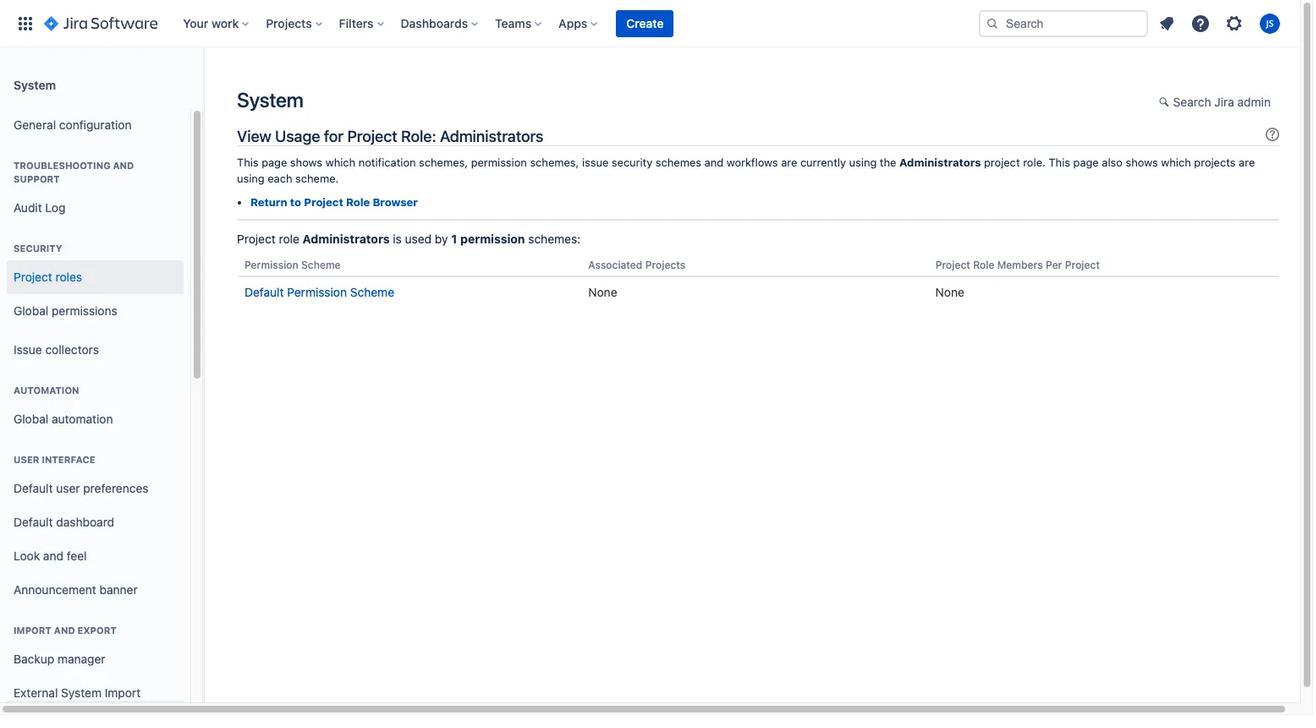 Task type: describe. For each thing, give the bounding box(es) containing it.
backup
[[14, 652, 54, 666]]

issue collectors link
[[7, 333, 184, 367]]

currently
[[800, 156, 846, 169]]

project left role
[[237, 232, 276, 246]]

2 none from the left
[[936, 285, 965, 300]]

0 horizontal spatial role
[[346, 196, 370, 209]]

default user preferences link
[[7, 472, 184, 506]]

1 page from the left
[[262, 156, 287, 169]]

teams button
[[490, 10, 549, 37]]

default permission scheme
[[245, 285, 394, 300]]

filters button
[[334, 10, 391, 37]]

import and export
[[14, 625, 117, 636]]

1 are from the left
[[781, 156, 797, 169]]

1 vertical spatial administrators
[[900, 156, 981, 169]]

Search field
[[979, 10, 1148, 37]]

permissions
[[52, 303, 117, 318]]

0 horizontal spatial system
[[14, 77, 56, 92]]

interface
[[42, 454, 95, 465]]

user
[[56, 481, 80, 496]]

by
[[435, 232, 448, 246]]

1 horizontal spatial role
[[973, 259, 995, 272]]

backup manager
[[14, 652, 105, 666]]

this page shows which notification schemes, permission schemes, issue security schemes and workflows are currently using the administrators
[[237, 156, 981, 169]]

search jira admin
[[1173, 95, 1271, 109]]

project up the notification
[[347, 127, 397, 146]]

roles
[[55, 270, 82, 284]]

help image
[[1191, 13, 1211, 33]]

project role. this page also shows which projects are using each scheme.
[[237, 156, 1255, 185]]

security
[[612, 156, 653, 169]]

workflows
[[727, 156, 778, 169]]

global permissions link
[[7, 294, 184, 328]]

search jira admin link
[[1151, 90, 1280, 117]]

general configuration link
[[7, 108, 184, 142]]

using inside project role. this page also shows which projects are using each scheme.
[[237, 172, 265, 185]]

external
[[14, 686, 58, 700]]

external system import
[[14, 686, 141, 700]]

dashboard
[[56, 515, 114, 529]]

apps button
[[554, 10, 605, 37]]

project roles
[[14, 270, 82, 284]]

and for import and export
[[54, 625, 75, 636]]

project
[[984, 156, 1020, 169]]

announcement banner link
[[7, 574, 184, 608]]

role
[[279, 232, 299, 246]]

configuration
[[59, 117, 132, 132]]

to
[[290, 196, 301, 209]]

automation group
[[7, 367, 184, 442]]

shows inside project role. this page also shows which projects are using each scheme.
[[1126, 156, 1158, 169]]

log
[[45, 200, 66, 215]]

each
[[268, 172, 292, 185]]

1 this from the left
[[237, 156, 259, 169]]

announcement banner
[[14, 583, 138, 597]]

default for default user preferences
[[14, 481, 53, 496]]

global automation
[[14, 412, 113, 426]]

audit log link
[[7, 191, 184, 225]]

teams
[[495, 16, 532, 30]]

return to project role browser
[[250, 196, 418, 209]]

admin
[[1238, 95, 1271, 109]]

issue collectors
[[14, 342, 99, 357]]

usage
[[275, 127, 320, 146]]

project left members
[[936, 259, 971, 272]]

view usage for project role: administrators
[[237, 127, 544, 146]]

project inside security group
[[14, 270, 52, 284]]

is
[[393, 232, 402, 246]]

1 vertical spatial scheme
[[350, 285, 394, 300]]

1 vertical spatial import
[[105, 686, 141, 700]]

your profile and settings image
[[1260, 13, 1280, 33]]

create
[[627, 16, 664, 30]]

user interface group
[[7, 437, 184, 613]]

feel
[[67, 549, 87, 563]]

dashboards
[[401, 16, 468, 30]]

which inside project role. this page also shows which projects are using each scheme.
[[1161, 156, 1191, 169]]

look and feel
[[14, 549, 87, 563]]

dashboards button
[[396, 10, 485, 37]]

look
[[14, 549, 40, 563]]

security
[[14, 243, 62, 254]]

page inside project role. this page also shows which projects are using each scheme.
[[1074, 156, 1099, 169]]

search
[[1173, 95, 1211, 109]]

global permissions
[[14, 303, 117, 318]]

return to project role browser link
[[250, 196, 418, 209]]

issue
[[14, 342, 42, 357]]

notification
[[359, 156, 416, 169]]

0 vertical spatial scheme
[[301, 259, 341, 272]]



Task type: locate. For each thing, give the bounding box(es) containing it.
0 vertical spatial default
[[245, 285, 284, 300]]

0 vertical spatial role
[[346, 196, 370, 209]]

1 horizontal spatial this
[[1049, 156, 1071, 169]]

0 horizontal spatial import
[[14, 625, 51, 636]]

filters
[[339, 16, 374, 30]]

also
[[1102, 156, 1123, 169]]

0 horizontal spatial using
[[237, 172, 265, 185]]

administrators down return to project role browser link
[[303, 232, 390, 246]]

1 horizontal spatial which
[[1161, 156, 1191, 169]]

projects
[[266, 16, 312, 30], [645, 259, 686, 272]]

default down user
[[14, 481, 53, 496]]

default down permission scheme
[[245, 285, 284, 300]]

2 global from the top
[[14, 412, 48, 426]]

and right schemes
[[705, 156, 724, 169]]

sidebar navigation image
[[184, 68, 222, 102]]

default dashboard
[[14, 515, 114, 529]]

0 horizontal spatial scheme
[[301, 259, 341, 272]]

1
[[451, 232, 457, 246]]

1 none from the left
[[588, 285, 617, 300]]

are
[[781, 156, 797, 169], [1239, 156, 1255, 169]]

export
[[77, 625, 117, 636]]

0 vertical spatial administrators
[[440, 127, 544, 146]]

schemes, left issue
[[530, 156, 579, 169]]

permission
[[245, 259, 299, 272], [287, 285, 347, 300]]

2 this from the left
[[1049, 156, 1071, 169]]

backup manager link
[[7, 643, 184, 677]]

projects right associated
[[645, 259, 686, 272]]

role
[[346, 196, 370, 209], [973, 259, 995, 272]]

create button
[[616, 10, 674, 37]]

search image
[[986, 17, 999, 30]]

1 vertical spatial using
[[237, 172, 265, 185]]

members
[[997, 259, 1043, 272]]

1 which from the left
[[326, 156, 356, 169]]

look and feel link
[[7, 540, 184, 574]]

banner
[[100, 583, 138, 597]]

administrators
[[440, 127, 544, 146], [900, 156, 981, 169], [303, 232, 390, 246]]

shows right also
[[1126, 156, 1158, 169]]

which
[[326, 156, 356, 169], [1161, 156, 1191, 169]]

jira software image
[[44, 13, 158, 33], [44, 13, 158, 33]]

global for global automation
[[14, 412, 48, 426]]

0 horizontal spatial none
[[588, 285, 617, 300]]

appswitcher icon image
[[15, 13, 36, 33]]

none
[[588, 285, 617, 300], [936, 285, 965, 300]]

preferences
[[83, 481, 149, 496]]

0 horizontal spatial which
[[326, 156, 356, 169]]

schemes, down role:
[[419, 156, 468, 169]]

0 vertical spatial projects
[[266, 16, 312, 30]]

0 vertical spatial using
[[849, 156, 877, 169]]

1 horizontal spatial page
[[1074, 156, 1099, 169]]

and inside import and export group
[[54, 625, 75, 636]]

default up look
[[14, 515, 53, 529]]

role left 'browser'
[[346, 196, 370, 209]]

2 are from the left
[[1239, 156, 1255, 169]]

2 shows from the left
[[1126, 156, 1158, 169]]

1 vertical spatial projects
[[645, 259, 686, 272]]

system inside import and export group
[[61, 686, 102, 700]]

1 horizontal spatial schemes,
[[530, 156, 579, 169]]

associated
[[588, 259, 643, 272]]

1 vertical spatial permission
[[287, 285, 347, 300]]

global inside automation group
[[14, 412, 48, 426]]

your work
[[183, 16, 239, 30]]

manager
[[58, 652, 105, 666]]

scheme
[[301, 259, 341, 272], [350, 285, 394, 300]]

none down associated
[[588, 285, 617, 300]]

1 horizontal spatial scheme
[[350, 285, 394, 300]]

scheme.
[[295, 172, 339, 185]]

troubleshooting
[[14, 160, 110, 171]]

schemes
[[656, 156, 702, 169]]

user interface
[[14, 454, 95, 465]]

1 global from the top
[[14, 303, 48, 318]]

1 horizontal spatial shows
[[1126, 156, 1158, 169]]

permission down permission scheme
[[287, 285, 347, 300]]

this down view
[[237, 156, 259, 169]]

shows
[[290, 156, 322, 169], [1126, 156, 1158, 169]]

scheme up default permission scheme
[[301, 259, 341, 272]]

projects button
[[261, 10, 329, 37]]

general configuration
[[14, 117, 132, 132]]

which down for
[[326, 156, 356, 169]]

0 vertical spatial permission
[[245, 259, 299, 272]]

which left projects
[[1161, 156, 1191, 169]]

0 horizontal spatial page
[[262, 156, 287, 169]]

audit
[[14, 200, 42, 215]]

2 horizontal spatial system
[[237, 88, 303, 112]]

primary element
[[10, 0, 979, 47]]

global down 'project roles' at the left of page
[[14, 303, 48, 318]]

2 which from the left
[[1161, 156, 1191, 169]]

0 vertical spatial import
[[14, 625, 51, 636]]

0 horizontal spatial projects
[[266, 16, 312, 30]]

for
[[324, 127, 344, 146]]

jira
[[1215, 95, 1235, 109]]

0 horizontal spatial are
[[781, 156, 797, 169]]

troubleshooting and support group
[[7, 142, 184, 230]]

and inside troubleshooting and support
[[113, 160, 134, 171]]

page left also
[[1074, 156, 1099, 169]]

are right projects
[[1239, 156, 1255, 169]]

1 horizontal spatial system
[[61, 686, 102, 700]]

default permission scheme link
[[245, 285, 394, 300]]

work
[[212, 16, 239, 30]]

project down scheme.
[[304, 196, 343, 209]]

import
[[14, 625, 51, 636], [105, 686, 141, 700]]

default inside 'link'
[[14, 481, 53, 496]]

banner
[[0, 0, 1301, 47]]

1 vertical spatial role
[[973, 259, 995, 272]]

announcement
[[14, 583, 96, 597]]

your work button
[[178, 10, 256, 37]]

using left each
[[237, 172, 265, 185]]

using
[[849, 156, 877, 169], [237, 172, 265, 185]]

automation
[[52, 412, 113, 426]]

1 vertical spatial global
[[14, 412, 48, 426]]

this inside project role. this page also shows which projects are using each scheme.
[[1049, 156, 1071, 169]]

2 schemes, from the left
[[530, 156, 579, 169]]

administrators right the
[[900, 156, 981, 169]]

browser
[[373, 196, 418, 209]]

this right role.
[[1049, 156, 1071, 169]]

global for global permissions
[[14, 303, 48, 318]]

global
[[14, 303, 48, 318], [14, 412, 48, 426]]

the
[[880, 156, 897, 169]]

using left the
[[849, 156, 877, 169]]

are left currently
[[781, 156, 797, 169]]

role left members
[[973, 259, 995, 272]]

1 horizontal spatial projects
[[645, 259, 686, 272]]

2 horizontal spatial administrators
[[900, 156, 981, 169]]

default
[[245, 285, 284, 300], [14, 481, 53, 496], [14, 515, 53, 529]]

page
[[262, 156, 287, 169], [1074, 156, 1099, 169]]

permission down role
[[245, 259, 299, 272]]

system up general
[[14, 77, 56, 92]]

troubleshooting and support
[[14, 160, 134, 184]]

administrators right role:
[[440, 127, 544, 146]]

security group
[[7, 225, 184, 333]]

are inside project role. this page also shows which projects are using each scheme.
[[1239, 156, 1255, 169]]

0 vertical spatial permission
[[471, 156, 527, 169]]

notifications image
[[1157, 13, 1177, 33]]

and up the backup manager
[[54, 625, 75, 636]]

return
[[250, 196, 287, 209]]

this
[[237, 156, 259, 169], [1049, 156, 1071, 169]]

default for default permission scheme
[[245, 285, 284, 300]]

1 vertical spatial default
[[14, 481, 53, 496]]

projects inside popup button
[[266, 16, 312, 30]]

global down the automation
[[14, 412, 48, 426]]

permission scheme
[[245, 259, 341, 272]]

default dashboard link
[[7, 506, 184, 540]]

1 horizontal spatial are
[[1239, 156, 1255, 169]]

0 horizontal spatial shows
[[290, 156, 322, 169]]

import up the backup
[[14, 625, 51, 636]]

shows up scheme.
[[290, 156, 322, 169]]

0 vertical spatial global
[[14, 303, 48, 318]]

import and export group
[[7, 608, 184, 716]]

role:
[[401, 127, 436, 146]]

and for troubleshooting and support
[[113, 160, 134, 171]]

page up each
[[262, 156, 287, 169]]

1 horizontal spatial none
[[936, 285, 965, 300]]

1 shows from the left
[[290, 156, 322, 169]]

system
[[14, 77, 56, 92], [237, 88, 303, 112], [61, 686, 102, 700]]

schemes:
[[528, 232, 581, 246]]

1 horizontal spatial administrators
[[440, 127, 544, 146]]

issue
[[582, 156, 609, 169]]

none down project role members per project
[[936, 285, 965, 300]]

small image
[[1159, 96, 1173, 109]]

system up view
[[237, 88, 303, 112]]

project roles link
[[7, 261, 184, 294]]

0 horizontal spatial administrators
[[303, 232, 390, 246]]

and
[[705, 156, 724, 169], [113, 160, 134, 171], [43, 549, 63, 563], [54, 625, 75, 636]]

per
[[1046, 259, 1062, 272]]

2 vertical spatial default
[[14, 515, 53, 529]]

1 horizontal spatial using
[[849, 156, 877, 169]]

banner containing your work
[[0, 0, 1301, 47]]

project role administrators is used by 1 permission schemes:
[[237, 232, 581, 246]]

user
[[14, 454, 39, 465]]

and inside look and feel link
[[43, 549, 63, 563]]

1 horizontal spatial import
[[105, 686, 141, 700]]

system down the manager
[[61, 686, 102, 700]]

view
[[237, 127, 271, 146]]

0 horizontal spatial schemes,
[[419, 156, 468, 169]]

permission
[[471, 156, 527, 169], [460, 232, 525, 246]]

project right per
[[1065, 259, 1100, 272]]

import down backup manager link
[[105, 686, 141, 700]]

automation
[[14, 385, 79, 396]]

project
[[347, 127, 397, 146], [304, 196, 343, 209], [237, 232, 276, 246], [936, 259, 971, 272], [1065, 259, 1100, 272], [14, 270, 52, 284]]

external system import link
[[7, 677, 184, 711]]

2 page from the left
[[1074, 156, 1099, 169]]

project role members per project
[[936, 259, 1100, 272]]

default user preferences
[[14, 481, 149, 496]]

projects right work
[[266, 16, 312, 30]]

and left feel
[[43, 549, 63, 563]]

2 vertical spatial administrators
[[303, 232, 390, 246]]

and for look and feel
[[43, 549, 63, 563]]

role.
[[1023, 156, 1046, 169]]

1 vertical spatial permission
[[460, 232, 525, 246]]

global inside security group
[[14, 303, 48, 318]]

used
[[405, 232, 432, 246]]

default for default dashboard
[[14, 515, 53, 529]]

1 schemes, from the left
[[419, 156, 468, 169]]

associated projects
[[588, 259, 686, 272]]

project down security
[[14, 270, 52, 284]]

0 horizontal spatial this
[[237, 156, 259, 169]]

scheme down is
[[350, 285, 394, 300]]

projects
[[1194, 156, 1236, 169]]

settings image
[[1225, 13, 1245, 33]]

and down general configuration link
[[113, 160, 134, 171]]



Task type: vqa. For each thing, say whether or not it's contained in the screenshot.
COLLECTORS
yes



